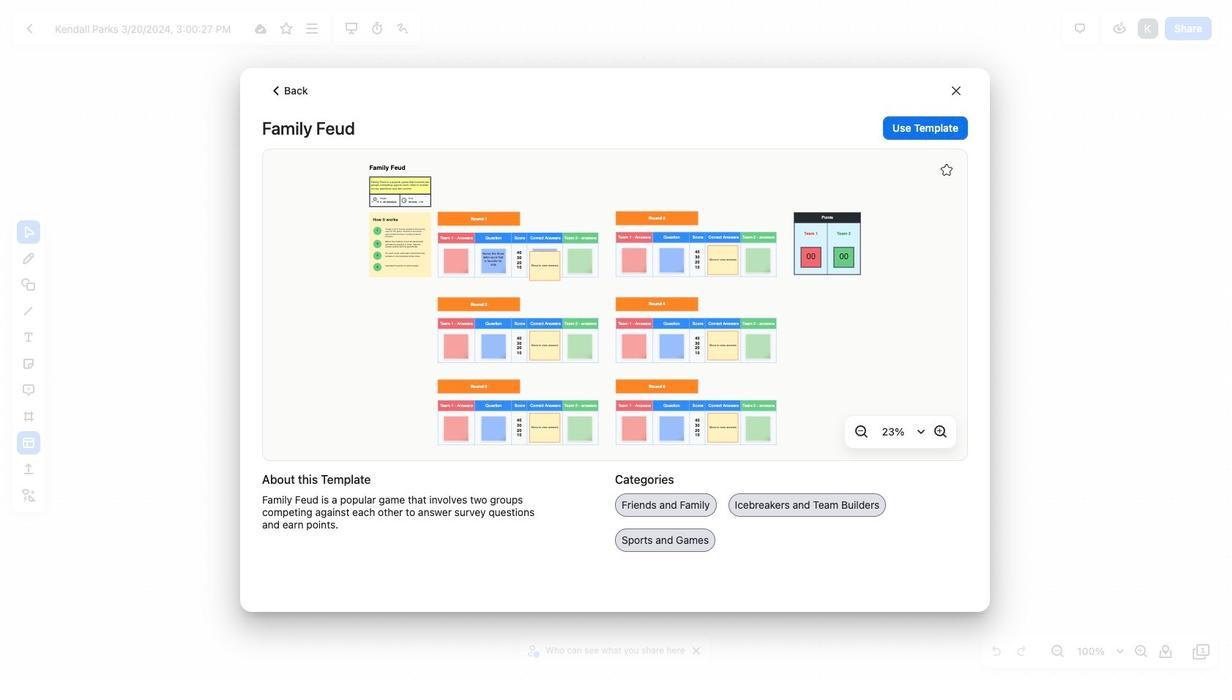 Task type: vqa. For each thing, say whether or not it's contained in the screenshot.
& associated with receive
no



Task type: locate. For each thing, give the bounding box(es) containing it.
close image
[[952, 86, 961, 95]]

1 vertical spatial star this whiteboard image
[[941, 164, 953, 176]]

0 horizontal spatial zoom out image
[[852, 423, 870, 441]]

Document name text field
[[44, 17, 246, 40]]

1 horizontal spatial zoom out image
[[1048, 643, 1066, 660]]

star this whiteboard image
[[277, 20, 295, 37], [941, 164, 953, 176]]

back button image
[[271, 86, 281, 96]]

list item
[[1136, 17, 1160, 40]]

0 vertical spatial zoom out image
[[852, 423, 870, 441]]

zoom out image
[[852, 423, 870, 441], [1048, 643, 1066, 660]]

0 horizontal spatial zoom in image
[[931, 423, 949, 441]]

zoom in image
[[931, 423, 949, 441], [1132, 643, 1150, 660]]

presentation image
[[343, 20, 360, 37]]

0 vertical spatial star this whiteboard image
[[277, 20, 295, 37]]

0 horizontal spatial star this whiteboard image
[[277, 20, 295, 37]]

1 horizontal spatial zoom in image
[[1132, 643, 1150, 660]]

1 vertical spatial zoom in image
[[1132, 643, 1150, 660]]

list
[[1136, 17, 1160, 40]]



Task type: describe. For each thing, give the bounding box(es) containing it.
comment panel image
[[1071, 20, 1089, 37]]

dashboard image
[[21, 20, 39, 37]]

pages image
[[1193, 643, 1210, 660]]

laser image
[[394, 20, 412, 37]]

more options image
[[303, 20, 321, 37]]

0 vertical spatial zoom in image
[[931, 423, 949, 441]]

1 vertical spatial zoom out image
[[1048, 643, 1066, 660]]

timer image
[[368, 20, 386, 37]]

close image
[[693, 647, 700, 655]]

1 horizontal spatial star this whiteboard image
[[941, 164, 953, 176]]



